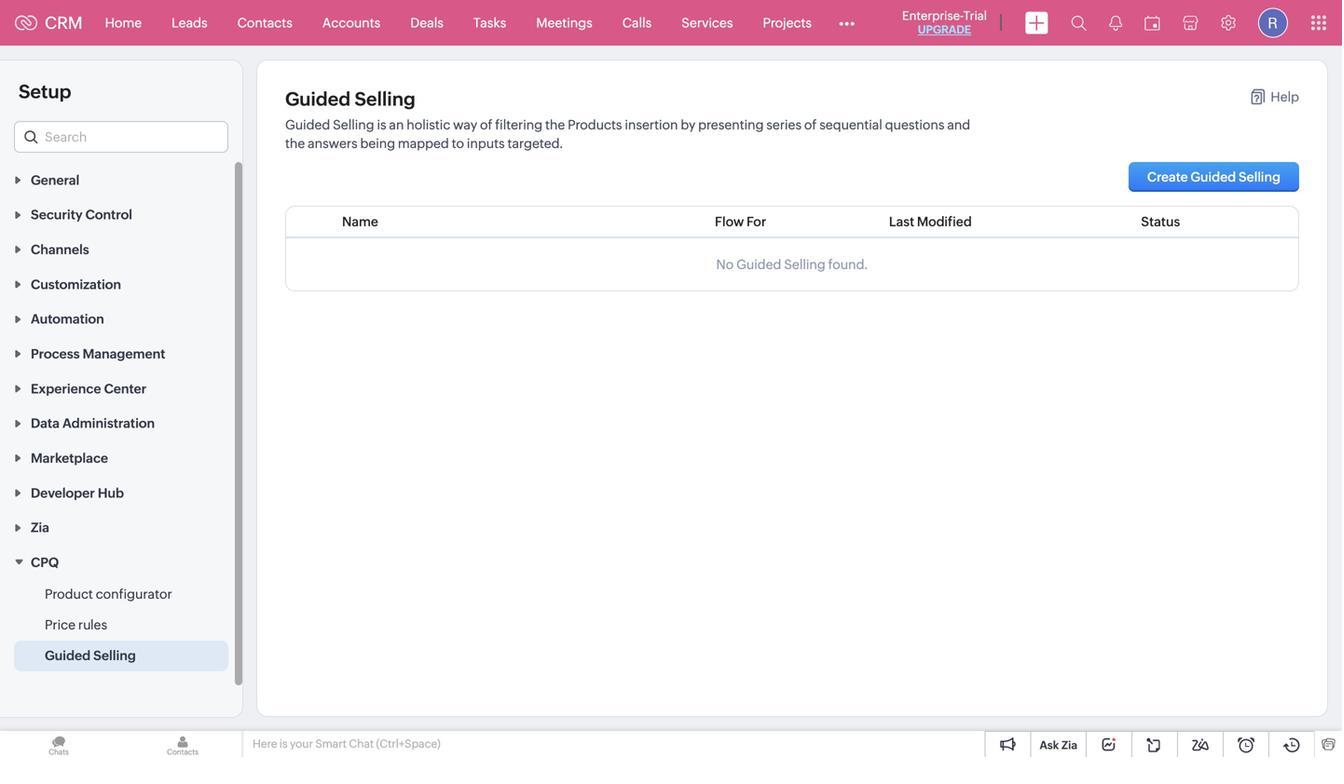 Task type: vqa. For each thing, say whether or not it's contained in the screenshot.
the Channels image
no



Task type: describe. For each thing, give the bounding box(es) containing it.
smart
[[315, 738, 347, 751]]

name
[[342, 214, 378, 229]]

2 of from the left
[[804, 117, 817, 132]]

modified
[[917, 214, 972, 229]]

help
[[1271, 89, 1299, 104]]

experience center button
[[0, 371, 242, 406]]

deals
[[410, 15, 444, 30]]

to
[[452, 136, 464, 151]]

calls link
[[607, 0, 667, 45]]

data
[[31, 416, 60, 431]]

questions
[[885, 117, 945, 132]]

meetings
[[536, 15, 593, 30]]

security
[[31, 208, 83, 222]]

(ctrl+space)
[[376, 738, 441, 751]]

home
[[105, 15, 142, 30]]

ask zia
[[1040, 740, 1078, 752]]

developer
[[31, 486, 95, 501]]

series
[[766, 117, 802, 132]]

setup
[[19, 81, 71, 103]]

enterprise-
[[902, 9, 963, 23]]

selling up answers
[[333, 117, 374, 132]]

price rules link
[[45, 616, 107, 635]]

1 vertical spatial is
[[280, 738, 288, 751]]

search element
[[1060, 0, 1098, 46]]

selling left 'found.'
[[784, 257, 826, 272]]

price rules
[[45, 618, 107, 633]]

search image
[[1071, 15, 1087, 31]]

signals image
[[1109, 15, 1122, 31]]

holistic
[[407, 117, 451, 132]]

1 horizontal spatial the
[[545, 117, 565, 132]]

chat
[[349, 738, 374, 751]]

accounts
[[322, 15, 381, 30]]

for
[[747, 214, 766, 229]]

logo image
[[15, 15, 37, 30]]

marketplace button
[[0, 441, 242, 475]]

calendar image
[[1145, 15, 1161, 30]]

found.
[[828, 257, 868, 272]]

cpq
[[31, 556, 59, 570]]

last
[[889, 214, 915, 229]]

process management
[[31, 347, 165, 362]]

enterprise-trial upgrade
[[902, 9, 987, 36]]

mapped
[[398, 136, 449, 151]]

no guided selling found.
[[716, 257, 868, 272]]

insertion
[[625, 117, 678, 132]]

Search text field
[[15, 122, 227, 152]]

guided selling
[[45, 649, 136, 664]]

presenting
[[698, 117, 764, 132]]

chats image
[[0, 732, 117, 758]]

projects
[[763, 15, 812, 30]]

tasks
[[473, 15, 506, 30]]

guided selling guided selling is an holistic way of filtering the products insertion by presenting series of sequential questions and the answers being mapped to inputs targeted.
[[285, 89, 971, 151]]

selling up an
[[355, 89, 415, 110]]

being
[[360, 136, 395, 151]]

way
[[453, 117, 477, 132]]

last modified
[[889, 214, 972, 229]]

trial
[[963, 9, 987, 23]]

automation
[[31, 312, 104, 327]]

process management button
[[0, 336, 242, 371]]

1 of from the left
[[480, 117, 493, 132]]

sequential
[[820, 117, 883, 132]]

crm link
[[15, 13, 83, 32]]

targeted.
[[508, 136, 564, 151]]

meetings link
[[521, 0, 607, 45]]

product
[[45, 587, 93, 602]]

customization button
[[0, 267, 242, 301]]

hub
[[98, 486, 124, 501]]

automation button
[[0, 301, 242, 336]]

management
[[83, 347, 165, 362]]

product configurator link
[[45, 585, 172, 604]]

leads link
[[157, 0, 222, 45]]

experience center
[[31, 382, 147, 396]]



Task type: locate. For each thing, give the bounding box(es) containing it.
no
[[716, 257, 734, 272]]

leads
[[172, 15, 207, 30]]

control
[[85, 208, 132, 222]]

create guided selling
[[1147, 170, 1281, 185]]

is
[[377, 117, 386, 132], [280, 738, 288, 751]]

create
[[1147, 170, 1188, 185]]

profile element
[[1247, 0, 1299, 45]]

of
[[480, 117, 493, 132], [804, 117, 817, 132]]

crm
[[45, 13, 83, 32]]

developer hub button
[[0, 475, 242, 510]]

create menu image
[[1025, 12, 1049, 34]]

cpq button
[[0, 545, 242, 580]]

1 horizontal spatial zia
[[1062, 740, 1078, 752]]

inputs
[[467, 136, 505, 151]]

configurator
[[96, 587, 172, 602]]

marketplace
[[31, 451, 108, 466]]

0 horizontal spatial of
[[480, 117, 493, 132]]

signals element
[[1098, 0, 1133, 46]]

Other Modules field
[[827, 8, 867, 38]]

center
[[104, 382, 147, 396]]

upgrade
[[918, 23, 971, 36]]

price
[[45, 618, 76, 633]]

of right the series
[[804, 117, 817, 132]]

contacts link
[[222, 0, 307, 45]]

filtering
[[495, 117, 543, 132]]

administration
[[62, 416, 155, 431]]

create guided selling button
[[1129, 162, 1299, 192]]

general button
[[0, 162, 242, 197]]

answers
[[308, 136, 358, 151]]

data administration
[[31, 416, 155, 431]]

1 vertical spatial the
[[285, 136, 305, 151]]

guided
[[285, 89, 351, 110], [285, 117, 330, 132], [1191, 170, 1236, 185], [736, 257, 782, 272], [45, 649, 90, 664]]

guided selling link
[[45, 647, 136, 666]]

home link
[[90, 0, 157, 45]]

guided inside 'link'
[[45, 649, 90, 664]]

contacts image
[[124, 732, 241, 758]]

0 vertical spatial is
[[377, 117, 386, 132]]

contacts
[[237, 15, 293, 30]]

developer hub
[[31, 486, 124, 501]]

general
[[31, 173, 79, 188]]

tasks link
[[459, 0, 521, 45]]

0 horizontal spatial zia
[[31, 521, 49, 536]]

the up targeted.
[[545, 117, 565, 132]]

experience
[[31, 382, 101, 396]]

deals link
[[396, 0, 459, 45]]

rules
[[78, 618, 107, 633]]

calls
[[622, 15, 652, 30]]

0 horizontal spatial the
[[285, 136, 305, 151]]

channels button
[[0, 232, 242, 267]]

customization
[[31, 277, 121, 292]]

profile image
[[1258, 8, 1288, 38]]

your
[[290, 738, 313, 751]]

None field
[[14, 121, 228, 153]]

selling inside guided selling 'link'
[[93, 649, 136, 664]]

is left an
[[377, 117, 386, 132]]

selling down help on the right top of page
[[1239, 170, 1281, 185]]

is inside 'guided selling guided selling is an holistic way of filtering the products insertion by presenting series of sequential questions and the answers being mapped to inputs targeted.'
[[377, 117, 386, 132]]

the left answers
[[285, 136, 305, 151]]

selling down rules
[[93, 649, 136, 664]]

0 vertical spatial zia
[[31, 521, 49, 536]]

services
[[682, 15, 733, 30]]

create menu element
[[1014, 0, 1060, 45]]

by
[[681, 117, 696, 132]]

1 horizontal spatial of
[[804, 117, 817, 132]]

flow for
[[715, 214, 766, 229]]

zia up cpq
[[31, 521, 49, 536]]

guided inside button
[[1191, 170, 1236, 185]]

security control
[[31, 208, 132, 222]]

0 vertical spatial the
[[545, 117, 565, 132]]

data administration button
[[0, 406, 242, 441]]

cpq region
[[0, 580, 242, 672]]

zia inside dropdown button
[[31, 521, 49, 536]]

here is your smart chat (ctrl+space)
[[253, 738, 441, 751]]

security control button
[[0, 197, 242, 232]]

selling inside create guided selling button
[[1239, 170, 1281, 185]]

services link
[[667, 0, 748, 45]]

zia
[[31, 521, 49, 536], [1062, 740, 1078, 752]]

status
[[1141, 214, 1180, 229]]

zia right ask at the bottom of page
[[1062, 740, 1078, 752]]

1 horizontal spatial is
[[377, 117, 386, 132]]

products
[[568, 117, 622, 132]]

an
[[389, 117, 404, 132]]

of up inputs
[[480, 117, 493, 132]]

accounts link
[[307, 0, 396, 45]]

1 vertical spatial zia
[[1062, 740, 1078, 752]]

here
[[253, 738, 277, 751]]

process
[[31, 347, 80, 362]]

0 horizontal spatial is
[[280, 738, 288, 751]]

projects link
[[748, 0, 827, 45]]

is left the your
[[280, 738, 288, 751]]

and
[[947, 117, 971, 132]]

channels
[[31, 242, 89, 257]]

product configurator
[[45, 587, 172, 602]]

zia button
[[0, 510, 242, 545]]

flow
[[715, 214, 744, 229]]

ask
[[1040, 740, 1059, 752]]



